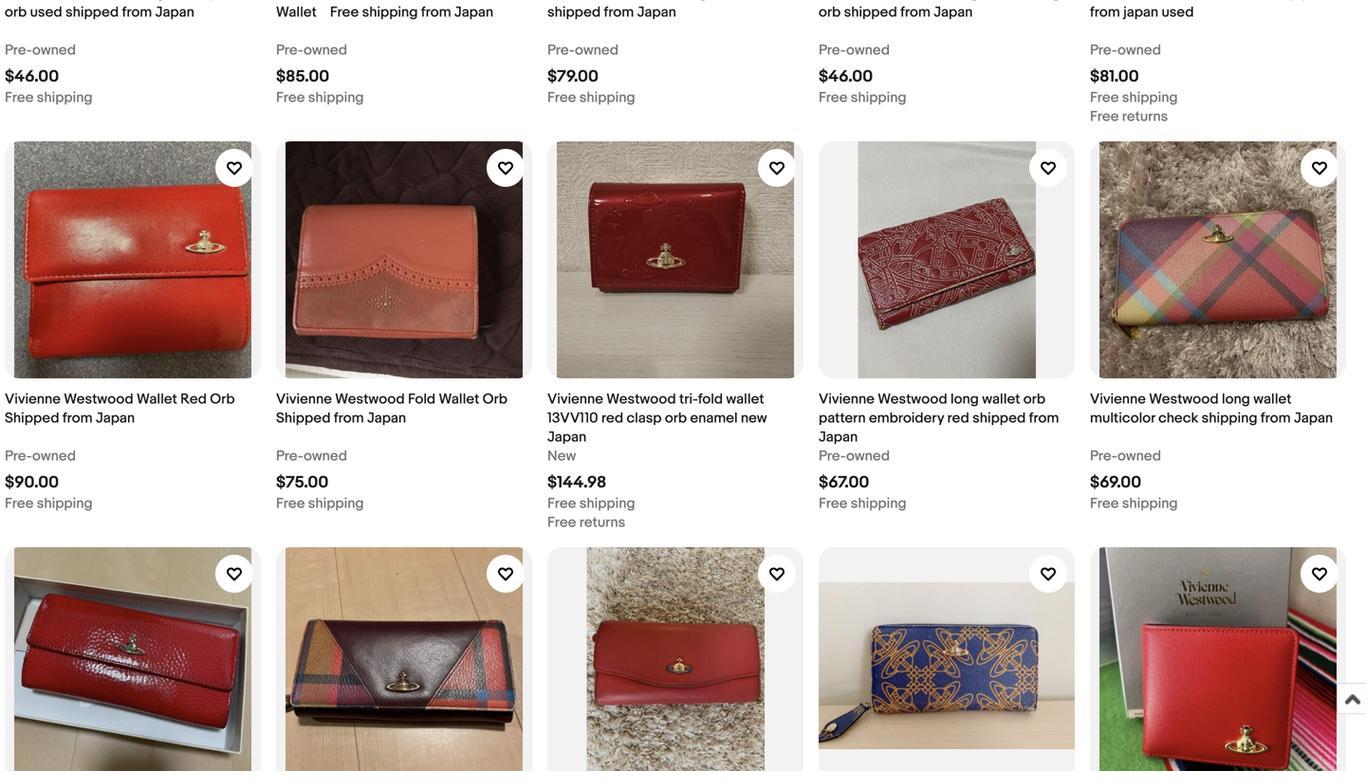 Task type: describe. For each thing, give the bounding box(es) containing it.
pre-owned $85.00 free shipping
[[276, 42, 364, 106]]

from inside vivienne westwood fold wallet orb shipped from japan
[[334, 410, 364, 427]]

Free returns text field
[[1090, 107, 1168, 126]]

shipped for $90.00
[[5, 410, 59, 427]]

multicolor
[[1090, 410, 1156, 427]]

from inside 'vivienne westwood long wallet orange orb shipped from japan'
[[901, 4, 931, 21]]

free shipping text field down the $144.98
[[548, 494, 636, 513]]

$69.00
[[1090, 473, 1142, 493]]

13vv110
[[548, 410, 598, 427]]

vivienne for vivienne westwood long wallet orange orb shipped from japan
[[819, 0, 875, 2]]

$79.00 text field
[[548, 67, 599, 87]]

$67.00 text field
[[819, 473, 870, 493]]

pre-owned $75.00 free shipping
[[276, 448, 364, 512]]

free shipping text field for vivienne westwood fold wallet orb shipped from japan
[[276, 494, 364, 513]]

fold
[[698, 391, 723, 408]]

pre-owned text field for $90.00
[[5, 447, 76, 466]]

japan inside vivienne westwood fold wallet orb shipped from japan
[[367, 410, 406, 427]]

wallet for vivienne westwood long wallet pink orb used shipped from japan
[[168, 0, 206, 2]]

embroidery
[[869, 410, 944, 427]]

free inside pre-owned $79.00 free shipping
[[548, 89, 576, 106]]

vivienne westwood long wallet multicolor check shipping from japan
[[1090, 391, 1334, 427]]

japan
[[1124, 4, 1159, 21]]

long for vivienne westwood long wallet red orb shipped from japan
[[680, 0, 708, 2]]

from inside vivienne westwood long wallet multicolor check shipping from japan
[[1261, 410, 1291, 427]]

pre- for vivienne westwood long wallet pink orb used shipped from japan
[[5, 42, 32, 59]]

free down $81.00
[[1090, 89, 1119, 106]]

from inside vivienne westwood leather check orb wallet　free shipping from japan
[[421, 4, 451, 21]]

pre-owned text field for $69.00
[[1090, 447, 1162, 466]]

fold
[[408, 391, 436, 408]]

shipping inside vivienne westwood long wallet multicolor check shipping from japan
[[1202, 410, 1258, 427]]

shipped for $75.00
[[276, 410, 331, 427]]

pre-owned text field for $79.00
[[548, 41, 619, 60]]

$81.00
[[1090, 67, 1139, 87]]

shipping inside vivienne westwood tri-fold wallet 13vv110 red clasp orb enamel new japan new $144.98 free shipping free returns
[[580, 495, 636, 512]]

new
[[741, 410, 767, 427]]

$81.00 text field
[[1090, 67, 1139, 87]]

westwood for vivienne westwood wallet red orb shipped from japan
[[64, 391, 133, 408]]

free shipping text field for vivienne westwood long wallet red orb shipped from japan
[[548, 88, 636, 107]]

free shipping text field for vivienne westwood wallet clasp purse from japan used
[[1090, 88, 1178, 107]]

westwood for vivienne westwood long wallet multicolor check shipping from japan
[[1149, 391, 1219, 408]]

wallet for vivienne westwood long wallet orb pattern embroidery red shipped from japan pre-owned $67.00 free shipping
[[983, 391, 1021, 408]]

new
[[548, 448, 576, 465]]

red inside vivienne westwood long wallet red orb shipped from japan
[[752, 0, 774, 2]]

pre- for vivienne westwood long wallet orange orb shipped from japan
[[819, 42, 847, 59]]

shipping inside pre-owned $85.00 free shipping
[[308, 89, 364, 106]]

wallet inside vivienne westwood tri-fold wallet 13vv110 red clasp orb enamel new japan new $144.98 free shipping free returns
[[726, 391, 765, 408]]

pink
[[210, 0, 237, 2]]

shipping inside pre-owned $75.00 free shipping
[[308, 495, 364, 512]]

$144.98
[[548, 473, 607, 493]]

shipped inside vivienne westwood long wallet red orb shipped from japan
[[548, 4, 601, 21]]

japan inside vivienne westwood long wallet multicolor check shipping from japan
[[1294, 410, 1334, 427]]

long for vivienne westwood long wallet orange orb shipped from japan
[[951, 0, 979, 2]]

japan inside vivienne westwood long wallet red orb shipped from japan
[[637, 4, 676, 21]]

pre-owned $46.00 free shipping for shipped
[[819, 42, 907, 106]]

tri-
[[680, 391, 698, 408]]

red inside vivienne westwood tri-fold wallet 13vv110 red clasp orb enamel new japan new $144.98 free shipping free returns
[[602, 410, 624, 427]]

pre-owned $90.00 free shipping
[[5, 448, 93, 512]]

Free returns text field
[[548, 513, 626, 532]]

vivienne for vivienne westwood wallet clasp purse from japan used
[[1090, 0, 1146, 2]]

vivienne westwood long wallet red orb shipped from japan
[[548, 0, 800, 21]]

free shipping text field for $67.00
[[819, 494, 907, 513]]

westwood for vivienne westwood wallet clasp purse from japan used
[[1149, 0, 1219, 2]]

orb inside vivienne westwood leather check orb wallet　free shipping from japan
[[503, 0, 525, 2]]

vivienne westwood leather check orb wallet　free shipping from japan
[[276, 0, 525, 21]]

returns inside vivienne westwood tri-fold wallet 13vv110 red clasp orb enamel new japan new $144.98 free shipping free returns
[[580, 514, 626, 531]]

japan inside vivienne westwood long wallet pink orb used shipped from japan
[[155, 4, 194, 21]]

$46.00 for used
[[5, 67, 59, 87]]

pre-owned text field for $85.00
[[276, 41, 347, 60]]

owned for vivienne westwood leather check orb wallet　free shipping from japan
[[304, 42, 347, 59]]

orb inside the vivienne westwood long wallet orb pattern embroidery red shipped from japan pre-owned $67.00 free shipping
[[1024, 391, 1046, 408]]

clasp inside vivienne westwood tri-fold wallet 13vv110 red clasp orb enamel new japan new $144.98 free shipping free returns
[[627, 410, 662, 427]]

vivienne westwood tri-fold wallet 13vv110 red clasp orb enamel new japan new $144.98 free shipping free returns
[[548, 391, 767, 531]]

free down $46.00 text field
[[819, 89, 848, 106]]

wallet inside vivienne westwood fold wallet orb shipped from japan
[[439, 391, 480, 408]]

red inside the vivienne westwood long wallet orb pattern embroidery red shipped from japan pre-owned $67.00 free shipping
[[948, 410, 970, 427]]

free inside pre-owned $90.00 free shipping
[[5, 495, 34, 512]]

orange
[[1024, 0, 1069, 2]]

pre-owned text field for $75.00
[[276, 447, 347, 466]]

westwood for vivienne westwood fold wallet orb shipped from japan
[[335, 391, 405, 408]]

used inside vivienne westwood long wallet pink orb used shipped from japan
[[30, 4, 62, 21]]

shipping inside pre-owned $79.00 free shipping
[[580, 89, 636, 106]]

vivienne for vivienne westwood leather check orb wallet　free shipping from japan
[[276, 0, 332, 2]]

free down $46.00 text box
[[5, 89, 34, 106]]

owned for vivienne westwood long wallet orange orb shipped from japan
[[847, 42, 890, 59]]

japan inside vivienne westwood leather check orb wallet　free shipping from japan
[[455, 4, 494, 21]]

westwood for vivienne westwood long wallet red orb shipped from japan
[[607, 0, 676, 2]]

orb inside 'vivienne westwood long wallet orange orb shipped from japan'
[[819, 4, 841, 21]]

free shipping text field for $69.00
[[1090, 494, 1178, 513]]

owned inside the vivienne westwood long wallet orb pattern embroidery red shipped from japan pre-owned $67.00 free shipping
[[847, 448, 890, 465]]

vivienne for vivienne westwood long wallet multicolor check shipping from japan
[[1090, 391, 1146, 408]]

wallet for vivienne westwood long wallet red orb shipped from japan
[[711, 0, 749, 2]]

free down $144.98 text box
[[548, 514, 576, 531]]

free inside pre-owned $75.00 free shipping
[[276, 495, 305, 512]]

wallet inside vivienne westwood wallet clasp purse from japan used
[[1222, 0, 1261, 2]]

from inside vivienne westwood wallet red orb shipped from japan
[[63, 410, 93, 427]]

$144.98 text field
[[548, 473, 607, 493]]

from inside vivienne westwood long wallet red orb shipped from japan
[[604, 4, 634, 21]]

from inside vivienne westwood wallet clasp purse from japan used
[[1090, 4, 1121, 21]]

$46.00 text field
[[819, 67, 873, 87]]

vivienne westwood long wallet pink orb used shipped from japan
[[5, 0, 237, 21]]

owned for vivienne westwood long wallet pink orb used shipped from japan
[[32, 42, 76, 59]]

vivienne for vivienne westwood long wallet red orb shipped from japan
[[548, 0, 603, 2]]

$67.00
[[819, 473, 870, 493]]

japan inside the vivienne westwood long wallet orb pattern embroidery red shipped from japan pre-owned $67.00 free shipping
[[819, 429, 858, 446]]

shipping inside pre-owned $69.00 free shipping
[[1123, 495, 1178, 512]]



Task type: locate. For each thing, give the bounding box(es) containing it.
pre- for vivienne westwood long wallet multicolor check shipping from japan
[[1090, 448, 1118, 465]]

vivienne inside vivienne westwood fold wallet orb shipped from japan
[[276, 391, 332, 408]]

check
[[460, 0, 500, 2], [1159, 410, 1199, 427]]

free shipping text field for vivienne westwood long wallet orange orb shipped from japan
[[819, 88, 907, 107]]

pre-owned text field up $90.00 text box
[[5, 447, 76, 466]]

westwood
[[64, 0, 133, 2], [335, 0, 405, 2], [607, 0, 676, 2], [878, 0, 948, 2], [1149, 0, 1219, 2], [64, 391, 133, 408], [335, 391, 405, 408], [607, 391, 676, 408], [878, 391, 948, 408], [1149, 391, 1219, 408]]

0 horizontal spatial $46.00
[[5, 67, 59, 87]]

wallet inside vivienne westwood long wallet multicolor check shipping from japan
[[1254, 391, 1292, 408]]

red
[[752, 0, 774, 2], [602, 410, 624, 427], [948, 410, 970, 427]]

pre-
[[5, 42, 32, 59], [276, 42, 304, 59], [548, 42, 575, 59], [819, 42, 847, 59], [1090, 42, 1118, 59], [5, 448, 32, 465], [276, 448, 304, 465], [819, 448, 847, 465], [1090, 448, 1118, 465]]

pre-owned text field for $81.00
[[1090, 41, 1162, 60]]

vivienne westwood long wallet orb pattern embroidery red shipped from japan pre-owned $67.00 free shipping
[[819, 391, 1060, 512]]

red
[[180, 391, 207, 408]]

owned inside pre-owned $90.00 free shipping
[[32, 448, 76, 465]]

westwood inside vivienne westwood leather check orb wallet　free shipping from japan
[[335, 0, 405, 2]]

pre- up $46.00 text field
[[819, 42, 847, 59]]

westwood inside 'vivienne westwood long wallet orange orb shipped from japan'
[[878, 0, 948, 2]]

pre- up the '$75.00'
[[276, 448, 304, 465]]

0 horizontal spatial orb
[[210, 391, 235, 408]]

1 vertical spatial returns
[[580, 514, 626, 531]]

0 horizontal spatial check
[[460, 0, 500, 2]]

from
[[122, 4, 152, 21], [421, 4, 451, 21], [604, 4, 634, 21], [901, 4, 931, 21], [1090, 4, 1121, 21], [63, 410, 93, 427], [334, 410, 364, 427], [1029, 410, 1060, 427], [1261, 410, 1291, 427]]

1 orb from the left
[[210, 391, 235, 408]]

check inside vivienne westwood leather check orb wallet　free shipping from japan
[[460, 0, 500, 2]]

1 horizontal spatial orb
[[483, 391, 508, 408]]

used
[[30, 4, 62, 21], [1162, 4, 1194, 21]]

westwood inside vivienne westwood long wallet red orb shipped from japan
[[607, 0, 676, 2]]

vivienne inside vivienne westwood wallet clasp purse from japan used
[[1090, 0, 1146, 2]]

free down the $144.98
[[548, 495, 576, 512]]

0 vertical spatial returns
[[1123, 108, 1168, 125]]

0 horizontal spatial used
[[30, 4, 62, 21]]

vivienne westwood fold wallet orb shipped from japan
[[276, 391, 508, 427]]

pre-owned text field up $79.00 in the left of the page
[[548, 41, 619, 60]]

wallet
[[137, 391, 177, 408], [439, 391, 480, 408]]

westwood for vivienne westwood long wallet orange orb shipped from japan
[[878, 0, 948, 2]]

2 used from the left
[[1162, 4, 1194, 21]]

wallet inside 'vivienne westwood long wallet orange orb shipped from japan'
[[983, 0, 1021, 2]]

2 $46.00 from the left
[[819, 67, 873, 87]]

shipping inside pre-owned $81.00 free shipping free returns
[[1123, 89, 1178, 106]]

orb for $90.00
[[210, 391, 235, 408]]

owned up $85.00 text box
[[304, 42, 347, 59]]

free down $90.00 text box
[[5, 495, 34, 512]]

owned
[[32, 42, 76, 59], [304, 42, 347, 59], [575, 42, 619, 59], [847, 42, 890, 59], [1118, 42, 1162, 59], [32, 448, 76, 465], [304, 448, 347, 465], [847, 448, 890, 465], [1118, 448, 1162, 465]]

owned up $69.00
[[1118, 448, 1162, 465]]

free down $85.00
[[276, 89, 305, 106]]

pre- for vivienne westwood long wallet red orb shipped from japan
[[548, 42, 575, 59]]

japan inside 'vivienne westwood long wallet orange orb shipped from japan'
[[934, 4, 973, 21]]

vivienne up 13vv110
[[548, 391, 603, 408]]

returns
[[1123, 108, 1168, 125], [580, 514, 626, 531]]

free shipping text field down $46.00 text box
[[5, 88, 93, 107]]

pre- up $46.00 text box
[[5, 42, 32, 59]]

pre-owned $69.00 free shipping
[[1090, 448, 1178, 512]]

0 horizontal spatial shipped
[[5, 410, 59, 427]]

orb right red
[[210, 391, 235, 408]]

1 horizontal spatial used
[[1162, 4, 1194, 21]]

vivienne up pre-owned $75.00 free shipping
[[276, 391, 332, 408]]

pre- up $67.00
[[819, 448, 847, 465]]

free shipping text field down $79.00 in the left of the page
[[548, 88, 636, 107]]

owned up $46.00 text field
[[847, 42, 890, 59]]

shipped inside the vivienne westwood long wallet orb pattern embroidery red shipped from japan pre-owned $67.00 free shipping
[[973, 410, 1026, 427]]

vivienne for vivienne westwood fold wallet orb shipped from japan
[[276, 391, 332, 408]]

$46.00
[[5, 67, 59, 87], [819, 67, 873, 87]]

pre-owned text field up $67.00
[[819, 447, 890, 466]]

orb inside vivienne westwood long wallet pink orb used shipped from japan
[[5, 4, 27, 21]]

0 horizontal spatial red
[[602, 410, 624, 427]]

vivienne
[[5, 0, 61, 2], [276, 0, 332, 2], [548, 0, 603, 2], [819, 0, 875, 2], [1090, 0, 1146, 2], [5, 391, 61, 408], [276, 391, 332, 408], [548, 391, 603, 408], [819, 391, 875, 408], [1090, 391, 1146, 408]]

pre-owned $81.00 free shipping free returns
[[1090, 42, 1178, 125]]

wallet for vivienne westwood long wallet multicolor check shipping from japan
[[1254, 391, 1292, 408]]

1 horizontal spatial returns
[[1123, 108, 1168, 125]]

from inside the vivienne westwood long wallet orb pattern embroidery red shipped from japan pre-owned $67.00 free shipping
[[1029, 410, 1060, 427]]

japan inside vivienne westwood tri-fold wallet 13vv110 red clasp orb enamel new japan new $144.98 free shipping free returns
[[548, 429, 587, 446]]

westwood for vivienne westwood long wallet orb pattern embroidery red shipped from japan pre-owned $67.00 free shipping
[[878, 391, 948, 408]]

owned up $81.00 text field
[[1118, 42, 1162, 59]]

2 horizontal spatial free shipping text field
[[1090, 494, 1178, 513]]

wallet
[[168, 0, 206, 2], [711, 0, 749, 2], [983, 0, 1021, 2], [1222, 0, 1261, 2], [726, 391, 765, 408], [983, 391, 1021, 408], [1254, 391, 1292, 408]]

owned inside pre-owned $81.00 free shipping free returns
[[1118, 42, 1162, 59]]

pre- inside pre-owned $81.00 free shipping free returns
[[1090, 42, 1118, 59]]

vivienne up multicolor
[[1090, 391, 1146, 408]]

pre- inside pre-owned $79.00 free shipping
[[548, 42, 575, 59]]

free shipping text field for vivienne westwood long wallet pink orb used shipped from japan
[[5, 88, 93, 107]]

pre-owned text field up $46.00 text field
[[819, 41, 890, 60]]

free shipping text field down $67.00 text box at the right bottom of page
[[819, 494, 907, 513]]

orb for $75.00
[[483, 391, 508, 408]]

free shipping text field down $81.00 text field
[[1090, 88, 1178, 107]]

free shipping text field down $85.00 text box
[[276, 88, 364, 107]]

westwood for vivienne westwood leather check orb wallet　free shipping from japan
[[335, 0, 405, 2]]

1 shipped from the left
[[5, 410, 59, 427]]

orb
[[503, 0, 525, 2], [778, 0, 800, 2], [5, 4, 27, 21], [819, 4, 841, 21], [1024, 391, 1046, 408], [665, 410, 687, 427]]

free down $69.00
[[1090, 495, 1119, 512]]

westwood inside vivienne westwood long wallet pink orb used shipped from japan
[[64, 0, 133, 2]]

long inside vivienne westwood long wallet pink orb used shipped from japan
[[137, 0, 165, 2]]

vivienne westwood wallet clasp purse from japan used
[[1090, 0, 1339, 21]]

1 horizontal spatial $46.00
[[819, 67, 873, 87]]

used up $46.00 text box
[[30, 4, 62, 21]]

returns down $144.98 text box
[[580, 514, 626, 531]]

1 pre-owned $46.00 free shipping from the left
[[5, 42, 93, 106]]

vivienne up $46.00 text box
[[5, 0, 61, 2]]

$75.00
[[276, 473, 329, 493]]

2 shipped from the left
[[276, 410, 331, 427]]

westwood for vivienne westwood long wallet pink orb used shipped from japan
[[64, 0, 133, 2]]

1 horizontal spatial free shipping text field
[[819, 494, 907, 513]]

orb inside vivienne westwood tri-fold wallet 13vv110 red clasp orb enamel new japan new $144.98 free shipping free returns
[[665, 410, 687, 427]]

westwood for vivienne westwood tri-fold wallet 13vv110 red clasp orb enamel new japan new $144.98 free shipping free returns
[[607, 391, 676, 408]]

owned for vivienne westwood wallet red orb shipped from japan
[[32, 448, 76, 465]]

New text field
[[548, 447, 576, 466]]

1 horizontal spatial shipped
[[276, 410, 331, 427]]

1 $46.00 from the left
[[5, 67, 59, 87]]

wallet for vivienne westwood long wallet orange orb shipped from japan
[[983, 0, 1021, 2]]

wallet inside vivienne westwood long wallet pink orb used shipped from japan
[[168, 0, 206, 2]]

shipped
[[5, 410, 59, 427], [276, 410, 331, 427]]

1 horizontal spatial clasp
[[1264, 0, 1299, 2]]

2 pre-owned $46.00 free shipping from the left
[[819, 42, 907, 106]]

westwood inside vivienne westwood tri-fold wallet 13vv110 red clasp orb enamel new japan new $144.98 free shipping free returns
[[607, 391, 676, 408]]

check inside vivienne westwood long wallet multicolor check shipping from japan
[[1159, 410, 1199, 427]]

shipped inside vivienne westwood long wallet pink orb used shipped from japan
[[66, 4, 119, 21]]

shipped
[[66, 4, 119, 21], [548, 4, 601, 21], [844, 4, 898, 21], [973, 410, 1026, 427]]

1 horizontal spatial check
[[1159, 410, 1199, 427]]

vivienne inside vivienne westwood long wallet multicolor check shipping from japan
[[1090, 391, 1146, 408]]

used inside vivienne westwood wallet clasp purse from japan used
[[1162, 4, 1194, 21]]

0 horizontal spatial returns
[[580, 514, 626, 531]]

1 vertical spatial clasp
[[627, 410, 662, 427]]

$69.00 text field
[[1090, 473, 1142, 493]]

Pre-owned text field
[[5, 41, 76, 60], [276, 41, 347, 60], [5, 447, 76, 466], [276, 447, 347, 466]]

owned up $90.00 text box
[[32, 448, 76, 465]]

1 horizontal spatial red
[[752, 0, 774, 2]]

pre- for vivienne westwood wallet red orb shipped from japan
[[5, 448, 32, 465]]

orb
[[210, 391, 235, 408], [483, 391, 508, 408]]

long inside vivienne westwood long wallet multicolor check shipping from japan
[[1222, 391, 1251, 408]]

pre-owned $46.00 free shipping for used
[[5, 42, 93, 106]]

vivienne inside vivienne westwood tri-fold wallet 13vv110 red clasp orb enamel new japan new $144.98 free shipping free returns
[[548, 391, 603, 408]]

pre-owned $46.00 free shipping
[[5, 42, 93, 106], [819, 42, 907, 106]]

0 vertical spatial clasp
[[1264, 0, 1299, 2]]

0 horizontal spatial free shipping text field
[[276, 88, 364, 107]]

owned up $75.00 text box
[[304, 448, 347, 465]]

pre- up $81.00
[[1090, 42, 1118, 59]]

vivienne westwood wallet red orb shipped from japan
[[5, 391, 235, 427]]

clasp left purse
[[1264, 0, 1299, 2]]

vivienne for vivienne westwood long wallet orb pattern embroidery red shipped from japan pre-owned $67.00 free shipping
[[819, 391, 875, 408]]

clasp inside vivienne westwood wallet clasp purse from japan used
[[1264, 0, 1299, 2]]

1 used from the left
[[30, 4, 62, 21]]

free inside the vivienne westwood long wallet orb pattern embroidery red shipped from japan pre-owned $67.00 free shipping
[[819, 495, 848, 512]]

clasp
[[1264, 0, 1299, 2], [627, 410, 662, 427]]

1 wallet from the left
[[137, 391, 177, 408]]

vivienne inside the vivienne westwood long wallet orb pattern embroidery red shipped from japan pre-owned $67.00 free shipping
[[819, 391, 875, 408]]

long inside the vivienne westwood long wallet orb pattern embroidery red shipped from japan pre-owned $67.00 free shipping
[[951, 391, 979, 408]]

orb right the fold
[[483, 391, 508, 408]]

pre- inside pre-owned $85.00 free shipping
[[276, 42, 304, 59]]

shipped up pre-owned $75.00 free shipping
[[276, 410, 331, 427]]

owned for vivienne westwood fold wallet orb shipped from japan
[[304, 448, 347, 465]]

0 horizontal spatial wallet
[[137, 391, 177, 408]]

leather
[[408, 0, 456, 2]]

$90.00
[[5, 473, 59, 493]]

pre-owned text field up $75.00 text box
[[276, 447, 347, 466]]

Pre-owned text field
[[548, 41, 619, 60], [819, 41, 890, 60], [1090, 41, 1162, 60], [819, 447, 890, 466], [1090, 447, 1162, 466]]

owned up $79.00 in the left of the page
[[575, 42, 619, 59]]

$85.00 text field
[[276, 67, 330, 87]]

pre-owned text field up $69.00
[[1090, 447, 1162, 466]]

wallet right the fold
[[439, 391, 480, 408]]

vivienne up pre-owned $79.00 free shipping at the top left
[[548, 0, 603, 2]]

free inside pre-owned $69.00 free shipping
[[1090, 495, 1119, 512]]

japan
[[155, 4, 194, 21], [455, 4, 494, 21], [637, 4, 676, 21], [934, 4, 973, 21], [96, 410, 135, 427], [367, 410, 406, 427], [1294, 410, 1334, 427], [548, 429, 587, 446], [819, 429, 858, 446]]

japan inside vivienne westwood wallet red orb shipped from japan
[[96, 410, 135, 427]]

vivienne up pre-owned $90.00 free shipping
[[5, 391, 61, 408]]

Free shipping text field
[[5, 88, 93, 107], [548, 88, 636, 107], [819, 88, 907, 107], [1090, 88, 1178, 107], [5, 494, 93, 513], [276, 494, 364, 513], [548, 494, 636, 513]]

pre- up $85.00
[[276, 42, 304, 59]]

pre- for vivienne westwood fold wallet orb shipped from japan
[[276, 448, 304, 465]]

long for vivienne westwood long wallet pink orb used shipped from japan
[[137, 0, 165, 2]]

westwood inside vivienne westwood fold wallet orb shipped from japan
[[335, 391, 405, 408]]

from inside vivienne westwood long wallet pink orb used shipped from japan
[[122, 4, 152, 21]]

$90.00 text field
[[5, 473, 59, 493]]

shipping inside pre-owned $90.00 free shipping
[[37, 495, 93, 512]]

pre-owned text field up $81.00
[[1090, 41, 1162, 60]]

vivienne up $46.00 text field
[[819, 0, 875, 2]]

owned inside pre-owned $75.00 free shipping
[[304, 448, 347, 465]]

shipped inside vivienne westwood wallet red orb shipped from japan
[[5, 410, 59, 427]]

owned inside pre-owned $69.00 free shipping
[[1118, 448, 1162, 465]]

free down the '$75.00'
[[276, 495, 305, 512]]

pre-owned text field up $85.00 text box
[[276, 41, 347, 60]]

2 orb from the left
[[483, 391, 508, 408]]

free
[[5, 89, 34, 106], [276, 89, 305, 106], [548, 89, 576, 106], [819, 89, 848, 106], [1090, 89, 1119, 106], [1090, 108, 1119, 125], [5, 495, 34, 512], [276, 495, 305, 512], [548, 495, 576, 512], [819, 495, 848, 512], [1090, 495, 1119, 512], [548, 514, 576, 531]]

2 horizontal spatial red
[[948, 410, 970, 427]]

pre- inside pre-owned $90.00 free shipping
[[5, 448, 32, 465]]

shipping inside vivienne westwood leather check orb wallet　free shipping from japan
[[362, 4, 418, 21]]

1 horizontal spatial pre-owned $46.00 free shipping
[[819, 42, 907, 106]]

owned inside pre-owned $79.00 free shipping
[[575, 42, 619, 59]]

owned for vivienne westwood long wallet multicolor check shipping from japan
[[1118, 448, 1162, 465]]

owned for vivienne westwood long wallet red orb shipped from japan
[[575, 42, 619, 59]]

westwood inside vivienne westwood wallet red orb shipped from japan
[[64, 391, 133, 408]]

purse
[[1302, 0, 1339, 2]]

wallet inside vivienne westwood wallet red orb shipped from japan
[[137, 391, 177, 408]]

vivienne westwood long wallet orange orb shipped from japan
[[819, 0, 1069, 21]]

check right 'leather'
[[460, 0, 500, 2]]

shipping inside the vivienne westwood long wallet orb pattern embroidery red shipped from japan pre-owned $67.00 free shipping
[[851, 495, 907, 512]]

returns inside pre-owned $81.00 free shipping free returns
[[1123, 108, 1168, 125]]

vivienne for vivienne westwood long wallet pink orb used shipped from japan
[[5, 0, 61, 2]]

orb inside vivienne westwood long wallet red orb shipped from japan
[[778, 0, 800, 2]]

pre-owned text field for $46.00
[[5, 41, 76, 60]]

clasp left enamel
[[627, 410, 662, 427]]

vivienne inside 'vivienne westwood long wallet orange orb shipped from japan'
[[819, 0, 875, 2]]

westwood inside the vivienne westwood long wallet orb pattern embroidery red shipped from japan pre-owned $67.00 free shipping
[[878, 391, 948, 408]]

1 horizontal spatial wallet
[[439, 391, 480, 408]]

wallet left red
[[137, 391, 177, 408]]

$46.00 for shipped
[[819, 67, 873, 87]]

pre- inside pre-owned $69.00 free shipping
[[1090, 448, 1118, 465]]

free down $81.00 text field
[[1090, 108, 1119, 125]]

pre- for vivienne westwood leather check orb wallet　free shipping from japan
[[276, 42, 304, 59]]

free shipping text field down "$90.00" on the bottom left of the page
[[5, 494, 93, 513]]

pre- up $69.00
[[1090, 448, 1118, 465]]

pre- inside the vivienne westwood long wallet orb pattern embroidery red shipped from japan pre-owned $67.00 free shipping
[[819, 448, 847, 465]]

0 vertical spatial check
[[460, 0, 500, 2]]

pre-owned text field for $46.00
[[819, 41, 890, 60]]

vivienne up japan
[[1090, 0, 1146, 2]]

wallet　free
[[276, 4, 359, 21]]

$46.00 text field
[[5, 67, 59, 87]]

westwood inside vivienne westwood long wallet multicolor check shipping from japan
[[1149, 391, 1219, 408]]

shipped inside vivienne westwood fold wallet orb shipped from japan
[[276, 410, 331, 427]]

0 horizontal spatial clasp
[[627, 410, 662, 427]]

pre-owned $79.00 free shipping
[[548, 42, 636, 106]]

0 horizontal spatial pre-owned $46.00 free shipping
[[5, 42, 93, 106]]

vivienne for vivienne westwood tri-fold wallet 13vv110 red clasp orb enamel new japan new $144.98 free shipping free returns
[[548, 391, 603, 408]]

free shipping text field for vivienne westwood wallet red orb shipped from japan
[[5, 494, 93, 513]]

vivienne for vivienne westwood wallet red orb shipped from japan
[[5, 391, 61, 408]]

free down "$79.00" text box
[[548, 89, 576, 106]]

enamel
[[690, 410, 738, 427]]

long inside vivienne westwood long wallet red orb shipped from japan
[[680, 0, 708, 2]]

pattern
[[819, 410, 866, 427]]

$75.00 text field
[[276, 473, 329, 493]]

vivienne inside vivienne westwood wallet red orb shipped from japan
[[5, 391, 61, 408]]

vivienne up pattern
[[819, 391, 875, 408]]

free shipping text field down $46.00 text field
[[819, 88, 907, 107]]

vivienne inside vivienne westwood long wallet red orb shipped from japan
[[548, 0, 603, 2]]

wallet inside vivienne westwood long wallet red orb shipped from japan
[[711, 0, 749, 2]]

owned up $67.00
[[847, 448, 890, 465]]

Free shipping text field
[[276, 88, 364, 107], [819, 494, 907, 513], [1090, 494, 1178, 513]]

owned up $46.00 text box
[[32, 42, 76, 59]]

pre- inside pre-owned $75.00 free shipping
[[276, 448, 304, 465]]

free down $67.00
[[819, 495, 848, 512]]

check right multicolor
[[1159, 410, 1199, 427]]

shipped up pre-owned $90.00 free shipping
[[5, 410, 59, 427]]

1 vertical spatial check
[[1159, 410, 1199, 427]]

$85.00
[[276, 67, 330, 87]]

orb inside vivienne westwood fold wallet orb shipped from japan
[[483, 391, 508, 408]]

shipped inside 'vivienne westwood long wallet orange orb shipped from japan'
[[844, 4, 898, 21]]

pre- up "$79.00" text box
[[548, 42, 575, 59]]

pre- up $90.00 text box
[[5, 448, 32, 465]]

long for vivienne westwood long wallet orb pattern embroidery red shipped from japan pre-owned $67.00 free shipping
[[951, 391, 979, 408]]

vivienne up wallet　free in the top left of the page
[[276, 0, 332, 2]]

pre-owned text field for $67.00
[[819, 447, 890, 466]]

free inside pre-owned $85.00 free shipping
[[276, 89, 305, 106]]

pre-owned text field up $46.00 text box
[[5, 41, 76, 60]]

westwood inside vivienne westwood wallet clasp purse from japan used
[[1149, 0, 1219, 2]]

long
[[137, 0, 165, 2], [680, 0, 708, 2], [951, 0, 979, 2], [951, 391, 979, 408], [1222, 391, 1251, 408]]

orb inside vivienne westwood wallet red orb shipped from japan
[[210, 391, 235, 408]]

2 wallet from the left
[[439, 391, 480, 408]]

used right japan
[[1162, 4, 1194, 21]]

long inside 'vivienne westwood long wallet orange orb shipped from japan'
[[951, 0, 979, 2]]

free shipping text field down $69.00
[[1090, 494, 1178, 513]]

returns down $81.00
[[1123, 108, 1168, 125]]

shipping
[[362, 4, 418, 21], [37, 89, 93, 106], [308, 89, 364, 106], [580, 89, 636, 106], [851, 89, 907, 106], [1123, 89, 1178, 106], [1202, 410, 1258, 427], [37, 495, 93, 512], [308, 495, 364, 512], [580, 495, 636, 512], [851, 495, 907, 512], [1123, 495, 1178, 512]]

$79.00
[[548, 67, 599, 87]]

free shipping text field down the '$75.00'
[[276, 494, 364, 513]]

long for vivienne westwood long wallet multicolor check shipping from japan
[[1222, 391, 1251, 408]]



Task type: vqa. For each thing, say whether or not it's contained in the screenshot.
PRE- inside Pre-owned $75.00 Free shipping
yes



